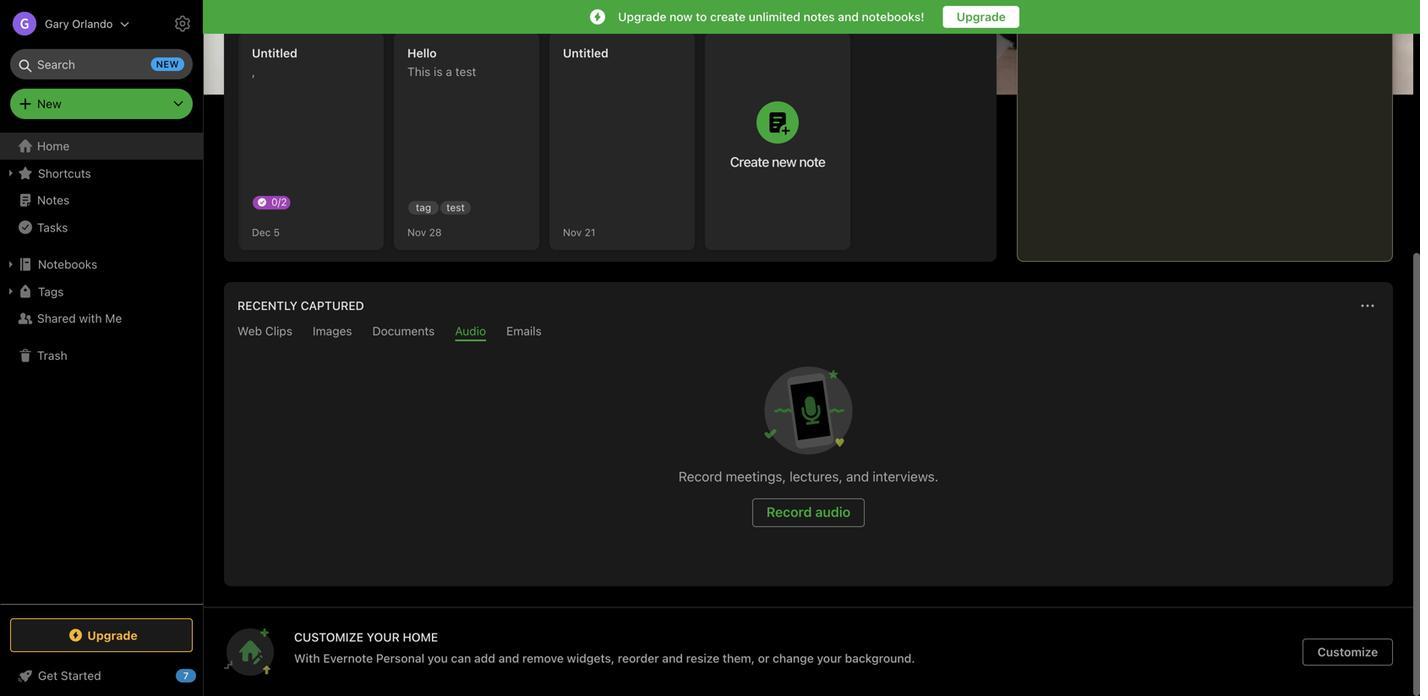 Task type: locate. For each thing, give the bounding box(es) containing it.
record audio
[[767, 504, 851, 520]]

1 nov from the left
[[408, 227, 426, 238]]

untitled
[[252, 46, 297, 60], [563, 46, 609, 60]]

is
[[434, 65, 443, 79]]

home
[[37, 139, 70, 153]]

record inside record audio button
[[767, 504, 812, 520]]

upgrade button
[[10, 619, 193, 653]]

untitled for untitled
[[563, 46, 609, 60]]

and right notes
[[838, 10, 859, 24]]

untitled ,
[[252, 46, 297, 79]]

get started
[[38, 669, 101, 683]]

0 vertical spatial record
[[679, 469, 722, 485]]

test right a
[[455, 65, 476, 79]]

notebooks link
[[0, 251, 202, 278]]

7
[[183, 671, 189, 682]]

2 horizontal spatial upgrade
[[957, 10, 1006, 24]]

to
[[696, 10, 707, 24]]

1 horizontal spatial untitled
[[563, 46, 609, 60]]

me
[[105, 312, 122, 326]]

test inside hello this is a test
[[455, 65, 476, 79]]

untitled for untitled ,
[[252, 46, 297, 60]]

new left note
[[772, 154, 796, 170]]

audio tab
[[455, 324, 486, 342]]

1 untitled from the left
[[252, 46, 297, 60]]

images
[[313, 324, 352, 338]]

tab list
[[227, 324, 1390, 342]]

21
[[585, 227, 596, 238]]

and
[[838, 10, 859, 24], [846, 469, 869, 485], [499, 652, 519, 666], [662, 652, 683, 666]]

them,
[[723, 652, 755, 666]]

home
[[403, 631, 438, 645]]

test right tag
[[447, 202, 465, 213]]

upgrade
[[618, 10, 667, 24], [957, 10, 1006, 24], [87, 629, 138, 643]]

web
[[238, 324, 262, 338]]

1 vertical spatial record
[[767, 504, 812, 520]]

background.
[[845, 652, 915, 666]]

shared
[[37, 312, 76, 326]]

new search field
[[22, 49, 184, 79]]

with
[[294, 652, 320, 666]]

2 untitled from the left
[[563, 46, 609, 60]]

record down record meetings, lectures, and interviews.
[[767, 504, 812, 520]]

shortcuts button
[[0, 160, 202, 187]]

new
[[37, 97, 62, 111]]

remove
[[523, 652, 564, 666]]

personal
[[376, 652, 425, 666]]

1 horizontal spatial new
[[772, 154, 796, 170]]

get
[[38, 669, 58, 683]]

1 horizontal spatial record
[[767, 504, 812, 520]]

create
[[710, 10, 746, 24]]

documents tab
[[372, 324, 435, 342]]

recently
[[238, 299, 298, 313]]

shared with me
[[37, 312, 122, 326]]

and right 'add'
[[499, 652, 519, 666]]

0 vertical spatial test
[[455, 65, 476, 79]]

can
[[451, 652, 471, 666]]

Help and Learning task checklist field
[[0, 663, 203, 690]]

record meetings, lectures, and interviews.
[[679, 469, 939, 485]]

notes
[[804, 10, 835, 24]]

tag
[[416, 202, 431, 213]]

0 horizontal spatial upgrade
[[87, 629, 138, 643]]

new button
[[10, 89, 193, 119]]

gary
[[45, 17, 69, 30]]

notebooks!
[[862, 10, 925, 24]]

1 vertical spatial new
[[772, 154, 796, 170]]

record
[[679, 469, 722, 485], [767, 504, 812, 520]]

captured
[[301, 299, 364, 313]]

new down settings image
[[156, 59, 179, 70]]

Search text field
[[22, 49, 181, 79]]

good
[[224, 51, 265, 71]]

expand notebooks image
[[4, 258, 18, 271]]

tasks
[[37, 220, 68, 234]]

upgrade now to create unlimited notes and notebooks!
[[618, 10, 925, 24]]

tags button
[[0, 278, 202, 305]]

1 horizontal spatial nov
[[563, 227, 582, 238]]

nov left 28
[[408, 227, 426, 238]]

0 horizontal spatial nov
[[408, 227, 426, 238]]

tree
[[0, 133, 203, 604]]

started
[[61, 669, 101, 683]]

1 horizontal spatial upgrade
[[618, 10, 667, 24]]

web clips tab
[[238, 324, 292, 342]]

2 nov from the left
[[563, 227, 582, 238]]

0 horizontal spatial untitled
[[252, 46, 297, 60]]

emails tab
[[507, 324, 542, 342]]

customize
[[1331, 54, 1387, 67], [1318, 646, 1378, 659]]

create new note tab panel
[[224, 17, 997, 262]]

nov 28
[[408, 227, 442, 238]]

customize button
[[1301, 47, 1393, 74], [1303, 639, 1393, 666]]

create new note
[[730, 154, 826, 170]]

recently captured button
[[234, 296, 364, 316]]

record left meetings,
[[679, 469, 722, 485]]

notes
[[37, 193, 70, 207]]

nov for nov 28
[[408, 227, 426, 238]]

new
[[156, 59, 179, 70], [772, 154, 796, 170]]

upgrade inside button
[[957, 10, 1006, 24]]

gary!
[[349, 51, 389, 71]]

nov left 21
[[563, 227, 582, 238]]

resize
[[686, 652, 720, 666]]

note
[[799, 154, 826, 170]]

test
[[455, 65, 476, 79], [447, 202, 465, 213]]

and right "lectures,"
[[846, 469, 869, 485]]

0 vertical spatial new
[[156, 59, 179, 70]]

nov
[[408, 227, 426, 238], [563, 227, 582, 238]]

hello
[[408, 46, 437, 60]]

0 horizontal spatial new
[[156, 59, 179, 70]]

0 horizontal spatial record
[[679, 469, 722, 485]]

1 vertical spatial customize
[[1318, 646, 1378, 659]]

click to collapse image
[[197, 665, 209, 686]]



Task type: vqa. For each thing, say whether or not it's contained in the screenshot.
bottom Customize
yes



Task type: describe. For each thing, give the bounding box(es) containing it.
nov 21
[[563, 227, 596, 238]]

dec
[[252, 227, 271, 238]]

More actions field
[[1356, 294, 1380, 318]]

upgrade for upgrade now to create unlimited notes and notebooks!
[[618, 10, 667, 24]]

Account field
[[0, 7, 130, 41]]

,
[[252, 65, 255, 79]]

home link
[[0, 133, 203, 160]]

gary orlando
[[45, 17, 113, 30]]

images tab
[[313, 324, 352, 342]]

audio
[[455, 324, 486, 338]]

change
[[773, 652, 814, 666]]

afternoon,
[[269, 51, 345, 71]]

hello this is a test
[[408, 46, 476, 79]]

tags
[[38, 285, 64, 299]]

0/2
[[271, 196, 287, 208]]

add
[[474, 652, 495, 666]]

create new note button
[[705, 32, 851, 250]]

meetings,
[[726, 469, 786, 485]]

nov for nov 21
[[563, 227, 582, 238]]

28
[[429, 227, 442, 238]]

this
[[408, 65, 431, 79]]

documents
[[372, 324, 435, 338]]

lectures,
[[790, 469, 843, 485]]

trash link
[[0, 342, 202, 369]]

emails
[[507, 324, 542, 338]]

now
[[670, 10, 693, 24]]

reorder
[[618, 652, 659, 666]]

more actions image
[[1358, 296, 1378, 316]]

upgrade button
[[943, 6, 1020, 28]]

5
[[274, 227, 280, 238]]

with
[[79, 312, 102, 326]]

new inside search box
[[156, 59, 179, 70]]

tasks button
[[0, 214, 202, 241]]

Start writing… text field
[[1032, 1, 1392, 248]]

evernote
[[323, 652, 373, 666]]

notes link
[[0, 187, 202, 214]]

clips
[[265, 324, 292, 338]]

a
[[446, 65, 452, 79]]

your
[[367, 631, 400, 645]]

and inside audio tab panel
[[846, 469, 869, 485]]

record for record audio
[[767, 504, 812, 520]]

web clips
[[238, 324, 292, 338]]

widgets,
[[567, 652, 615, 666]]

or
[[758, 652, 770, 666]]

expand tags image
[[4, 285, 18, 298]]

you
[[428, 652, 448, 666]]

1 vertical spatial test
[[447, 202, 465, 213]]

1 vertical spatial customize button
[[1303, 639, 1393, 666]]

notebooks
[[38, 257, 97, 271]]

0 vertical spatial customize button
[[1301, 47, 1393, 74]]

dec 5
[[252, 227, 280, 238]]

good afternoon, gary!
[[224, 51, 389, 71]]

audio tab panel
[[224, 342, 1393, 587]]

trash
[[37, 349, 67, 363]]

upgrade inside popup button
[[87, 629, 138, 643]]

and left resize
[[662, 652, 683, 666]]

tree containing home
[[0, 133, 203, 604]]

interviews.
[[873, 469, 939, 485]]

unlimited
[[749, 10, 801, 24]]

record audio button
[[752, 499, 865, 528]]

upgrade for upgrade button
[[957, 10, 1006, 24]]

customize
[[294, 631, 364, 645]]

your
[[817, 652, 842, 666]]

customize your home with evernote personal you can add and remove widgets, reorder and resize them, or change your background.
[[294, 631, 915, 666]]

0 vertical spatial customize
[[1331, 54, 1387, 67]]

orlando
[[72, 17, 113, 30]]

recently captured
[[238, 299, 364, 313]]

shortcuts
[[38, 166, 91, 180]]

settings image
[[172, 14, 193, 34]]

audio
[[815, 504, 851, 520]]

create
[[730, 154, 769, 170]]

new inside button
[[772, 154, 796, 170]]

record for record meetings, lectures, and interviews.
[[679, 469, 722, 485]]

tab list containing web clips
[[227, 324, 1390, 342]]

shared with me link
[[0, 305, 202, 332]]



